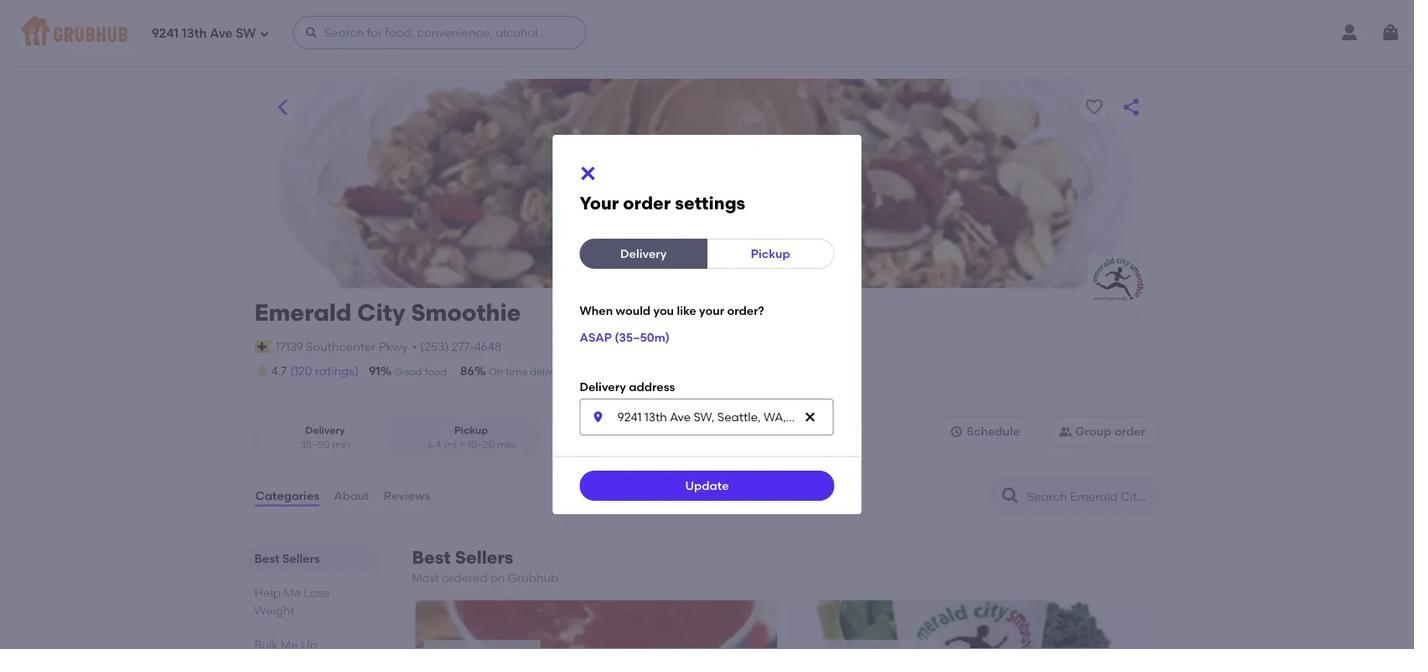 Task type: describe. For each thing, give the bounding box(es) containing it.
on
[[489, 366, 503, 378]]

0 vertical spatial •
[[412, 340, 417, 354]]

svg image inside main navigation navigation
[[1381, 23, 1401, 43]]

91
[[369, 364, 380, 379]]

delivery button
[[580, 239, 708, 269]]

pkwy
[[379, 340, 408, 354]]

1 horizontal spatial svg image
[[305, 26, 318, 39]]

delivery for delivery
[[621, 247, 667, 261]]

schedule button
[[936, 417, 1035, 447]]

update
[[685, 479, 729, 493]]

delivery 35–50 min
[[300, 425, 350, 451]]

(120 ratings)
[[290, 364, 359, 379]]

schedule
[[967, 425, 1020, 439]]

help me lose weight
[[255, 586, 330, 618]]

delivery for delivery address
[[580, 380, 626, 395]]

best sellers tab
[[255, 550, 372, 568]]

asap (35–50m) button
[[580, 322, 670, 353]]

mi
[[445, 439, 457, 451]]

star icon image
[[255, 363, 271, 380]]

86
[[460, 364, 475, 379]]

search icon image
[[1001, 486, 1021, 507]]

like
[[677, 303, 697, 318]]

17139 southcenter pkwy button
[[275, 338, 409, 356]]

settings
[[675, 193, 746, 214]]

Search Address search field
[[580, 399, 834, 436]]

Search Emerald City Smoothie search field
[[1026, 489, 1154, 505]]

ordered
[[442, 572, 488, 586]]

would
[[616, 303, 651, 318]]

emerald city smoothie
[[255, 299, 521, 327]]

(35–50m)
[[615, 330, 670, 345]]

17139
[[276, 340, 303, 354]]

your
[[580, 193, 619, 214]]

best sellers most ordered on grubhub
[[412, 548, 559, 586]]

reviews
[[384, 489, 430, 504]]

0 horizontal spatial svg image
[[260, 29, 270, 39]]

asap (35–50m)
[[580, 330, 670, 345]]

9241
[[152, 26, 179, 41]]

food
[[425, 366, 447, 378]]

me
[[284, 586, 301, 600]]

min inside the delivery 35–50 min
[[332, 439, 350, 451]]

• (253) 277-4648
[[412, 340, 502, 354]]

southcenter
[[306, 340, 376, 354]]

categories button
[[255, 466, 320, 527]]

you
[[654, 303, 674, 318]]

save this restaurant image
[[1085, 97, 1105, 117]]

delivery for delivery 35–50 min
[[305, 425, 345, 437]]

your
[[699, 303, 725, 318]]

order for your
[[623, 193, 671, 214]]



Task type: vqa. For each thing, say whether or not it's contained in the screenshot.
On
yes



Task type: locate. For each thing, give the bounding box(es) containing it.
address
[[629, 380, 675, 395]]

sellers inside the best sellers most ordered on grubhub
[[455, 548, 514, 569]]

(253)
[[420, 340, 449, 354]]

delivery
[[530, 366, 568, 378]]

reviews button
[[383, 466, 431, 527]]

0 horizontal spatial order
[[623, 193, 671, 214]]

asap
[[580, 330, 612, 345]]

sellers up on
[[455, 548, 514, 569]]

4648
[[474, 340, 502, 354]]

1 horizontal spatial •
[[460, 439, 464, 451]]

best inside tab
[[255, 552, 280, 566]]

order inside button
[[1115, 425, 1146, 439]]

0 horizontal spatial min
[[332, 439, 350, 451]]

1 vertical spatial •
[[460, 439, 464, 451]]

•
[[412, 340, 417, 354], [460, 439, 464, 451]]

best
[[412, 548, 451, 569], [255, 552, 280, 566]]

caret left icon image
[[273, 97, 293, 117]]

1 vertical spatial delivery
[[580, 380, 626, 395]]

13th
[[182, 26, 207, 41]]

when would you like your order?
[[580, 303, 765, 318]]

people icon image
[[1059, 425, 1072, 439]]

pickup 6.4 mi • 10–20 min
[[427, 425, 515, 451]]

1 horizontal spatial best
[[412, 548, 451, 569]]

svg image
[[1381, 23, 1401, 43], [592, 411, 605, 424], [804, 411, 817, 424], [950, 425, 964, 439]]

group order
[[1076, 425, 1146, 439]]

about
[[334, 489, 369, 504]]

2 min from the left
[[497, 439, 515, 451]]

when
[[580, 303, 613, 318]]

1 horizontal spatial pickup
[[751, 247, 791, 261]]

ratings)
[[315, 364, 359, 379]]

good food
[[395, 366, 447, 378]]

0 vertical spatial delivery
[[621, 247, 667, 261]]

best sellers
[[255, 552, 320, 566]]

pickup button
[[707, 239, 835, 269]]

emerald city smoothie logo image
[[1088, 255, 1147, 314]]

min right "35–50"
[[332, 439, 350, 451]]

best inside the best sellers most ordered on grubhub
[[412, 548, 451, 569]]

svg image
[[305, 26, 318, 39], [260, 29, 270, 39], [578, 163, 598, 184]]

group
[[1076, 425, 1112, 439]]

help me lose weight tab
[[255, 585, 372, 620]]

good
[[395, 366, 422, 378]]

categories
[[255, 489, 320, 504]]

1 min from the left
[[332, 439, 350, 451]]

delivery up "35–50"
[[305, 425, 345, 437]]

most
[[412, 572, 440, 586]]

• inside pickup 6.4 mi • 10–20 min
[[460, 439, 464, 451]]

pickup for pickup 6.4 mi • 10–20 min
[[454, 425, 488, 437]]

1 horizontal spatial order
[[1115, 425, 1146, 439]]

delivery inside the delivery 35–50 min
[[305, 425, 345, 437]]

17139 southcenter pkwy
[[276, 340, 408, 354]]

• right "mi"
[[460, 439, 464, 451]]

277-
[[452, 340, 474, 354]]

4.7
[[271, 364, 287, 379]]

1 vertical spatial pickup
[[454, 425, 488, 437]]

sellers
[[455, 548, 514, 569], [282, 552, 320, 566]]

order for group
[[1115, 425, 1146, 439]]

1 horizontal spatial min
[[497, 439, 515, 451]]

9241 13th ave sw
[[152, 26, 256, 41]]

option group containing delivery 35–50 min
[[255, 417, 542, 460]]

2 vertical spatial delivery
[[305, 425, 345, 437]]

min right 10–20
[[497, 439, 515, 451]]

0 horizontal spatial •
[[412, 340, 417, 354]]

svg image inside the schedule 'button'
[[950, 425, 964, 439]]

(253) 277-4648 button
[[420, 339, 502, 356]]

pickup inside button
[[751, 247, 791, 261]]

sellers for best sellers most ordered on grubhub
[[455, 548, 514, 569]]

on time delivery
[[489, 366, 568, 378]]

0 horizontal spatial best
[[255, 552, 280, 566]]

0 vertical spatial pickup
[[751, 247, 791, 261]]

share icon image
[[1122, 97, 1142, 117]]

pickup up 10–20
[[454, 425, 488, 437]]

sellers for best sellers
[[282, 552, 320, 566]]

order
[[623, 193, 671, 214], [1115, 425, 1146, 439]]

sellers inside tab
[[282, 552, 320, 566]]

1 vertical spatial order
[[1115, 425, 1146, 439]]

save this restaurant button
[[1080, 92, 1110, 122]]

grubhub
[[508, 572, 559, 586]]

delivery
[[621, 247, 667, 261], [580, 380, 626, 395], [305, 425, 345, 437]]

delivery address
[[580, 380, 675, 395]]

pickup
[[751, 247, 791, 261], [454, 425, 488, 437]]

0 horizontal spatial sellers
[[282, 552, 320, 566]]

delivery down your order settings
[[621, 247, 667, 261]]

lose
[[304, 586, 330, 600]]

• left "(253)"
[[412, 340, 417, 354]]

best up help
[[255, 552, 280, 566]]

pickup up order?
[[751, 247, 791, 261]]

0 vertical spatial order
[[623, 193, 671, 214]]

0 horizontal spatial pickup
[[454, 425, 488, 437]]

emerald
[[255, 299, 352, 327]]

about button
[[333, 466, 370, 527]]

pickup inside pickup 6.4 mi • 10–20 min
[[454, 425, 488, 437]]

35–50
[[300, 439, 330, 451]]

tab
[[255, 637, 372, 650]]

1 horizontal spatial sellers
[[455, 548, 514, 569]]

pickup for pickup
[[751, 247, 791, 261]]

best for best sellers most ordered on grubhub
[[412, 548, 451, 569]]

min inside pickup 6.4 mi • 10–20 min
[[497, 439, 515, 451]]

main navigation navigation
[[0, 0, 1415, 65]]

order right group
[[1115, 425, 1146, 439]]

best for best sellers
[[255, 552, 280, 566]]

update button
[[580, 471, 835, 502]]

6.4
[[427, 439, 441, 451]]

order?
[[727, 303, 765, 318]]

(120
[[290, 364, 312, 379]]

sellers up me
[[282, 552, 320, 566]]

ave
[[210, 26, 233, 41]]

group order button
[[1045, 417, 1160, 447]]

smoothie
[[411, 299, 521, 327]]

option group
[[255, 417, 542, 460]]

2 horizontal spatial svg image
[[578, 163, 598, 184]]

time
[[506, 366, 528, 378]]

min
[[332, 439, 350, 451], [497, 439, 515, 451]]

weight
[[255, 604, 295, 618]]

delivery left address
[[580, 380, 626, 395]]

city
[[357, 299, 406, 327]]

help
[[255, 586, 281, 600]]

best up most in the bottom left of the page
[[412, 548, 451, 569]]

your order settings
[[580, 193, 746, 214]]

sw
[[236, 26, 256, 41]]

10–20
[[468, 439, 495, 451]]

subscription pass image
[[255, 340, 271, 354]]

on
[[491, 572, 505, 586]]

delivery inside button
[[621, 247, 667, 261]]

order right your
[[623, 193, 671, 214]]



